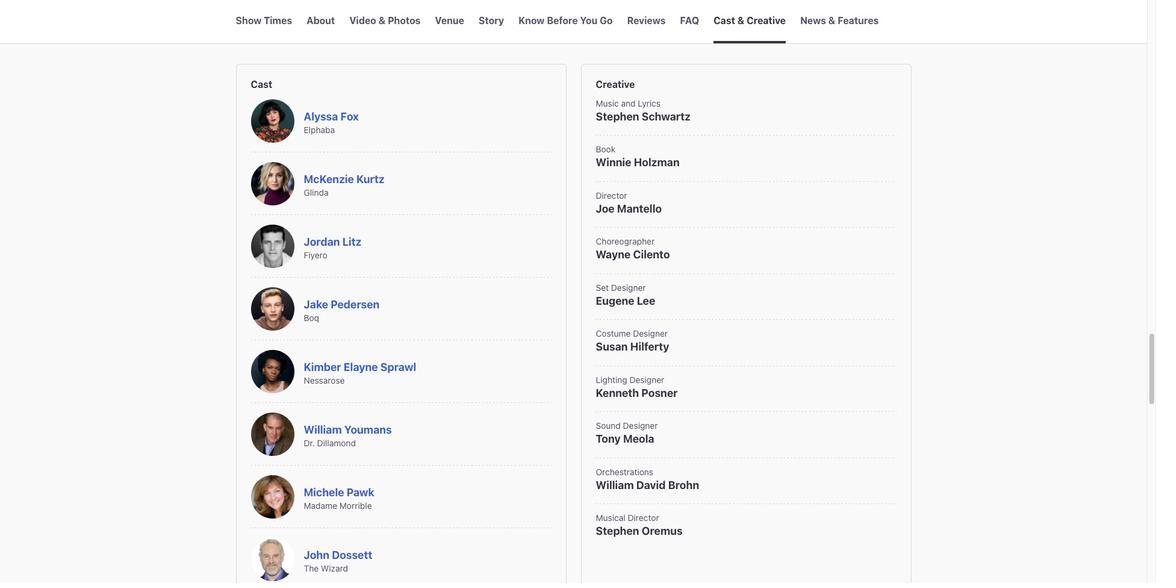 Task type: locate. For each thing, give the bounding box(es) containing it.
music
[[596, 98, 619, 108]]

2 horizontal spatial creative
[[747, 15, 786, 26]]

william
[[304, 423, 342, 436], [596, 479, 634, 492]]

0 vertical spatial cast & creative
[[714, 15, 786, 26]]

& right video on the top of page
[[379, 15, 386, 26]]

director up oremus
[[628, 513, 660, 523]]

1 vertical spatial director
[[628, 513, 660, 523]]

jordan
[[304, 235, 340, 248]]

holzman
[[634, 156, 680, 169]]

designer up the "posner" at the right of the page
[[630, 375, 665, 385]]

creative down "about"
[[280, 31, 332, 46]]

1 horizontal spatial william
[[596, 479, 634, 492]]

orchestrations william david brohn
[[596, 467, 700, 492]]

1 vertical spatial william
[[596, 479, 634, 492]]

stephen down music
[[596, 110, 640, 123]]

designer inside costume designer susan hilferty
[[633, 329, 668, 339]]

& for 10 / 10 "group"
[[829, 15, 836, 26]]

1 vertical spatial stephen
[[596, 525, 640, 538]]

dillamond
[[317, 438, 356, 448]]

creative inside 9 / 10 group
[[747, 15, 786, 26]]

designer inside set designer eugene lee
[[612, 283, 646, 293]]

0 vertical spatial creative
[[747, 15, 786, 26]]

before
[[547, 15, 578, 26]]

0 vertical spatial director
[[596, 190, 628, 201]]

hilferty
[[631, 341, 670, 353]]

sound designer tony  meola
[[596, 421, 658, 446]]

1 vertical spatial cast & creative
[[236, 31, 332, 46]]

1 vertical spatial creative
[[280, 31, 332, 46]]

william youmans image
[[251, 413, 294, 456]]

& inside 3 / 10 "group"
[[379, 15, 386, 26]]

1 horizontal spatial director
[[628, 513, 660, 523]]

meola
[[624, 433, 655, 446]]

designer up eugene
[[612, 283, 646, 293]]

alyssa fox image
[[251, 99, 294, 143]]

cilento
[[634, 248, 670, 261]]

dossett
[[332, 549, 373, 561]]

designer for posner
[[630, 375, 665, 385]]

director
[[596, 190, 628, 201], [628, 513, 660, 523]]

1 / 10 group
[[236, 0, 292, 43]]

6 / 10 group
[[519, 0, 613, 43]]

&
[[379, 15, 386, 26], [738, 15, 745, 26], [829, 15, 836, 26], [267, 31, 277, 46]]

posner
[[642, 387, 678, 399]]

2 vertical spatial creative
[[596, 79, 635, 90]]

cast & creative
[[714, 15, 786, 26], [236, 31, 332, 46]]

fiyero
[[304, 250, 328, 260]]

alyssa fox link
[[304, 110, 359, 123]]

cast
[[714, 15, 736, 26], [236, 31, 265, 46], [251, 79, 272, 90]]

jordan litz fiyero
[[304, 235, 362, 260]]

costume designer susan hilferty
[[596, 329, 670, 353]]

stephen down musical
[[596, 525, 640, 538]]

elphaba
[[304, 125, 335, 135]]

stephen
[[596, 110, 640, 123], [596, 525, 640, 538]]

creative link
[[596, 79, 897, 90]]

choreographer wayne cilento
[[596, 236, 670, 261]]

designer up meola
[[623, 421, 658, 431]]

mckenzie
[[304, 173, 354, 185]]

madame
[[304, 501, 337, 511]]

& right news
[[829, 15, 836, 26]]

cast up alyssa fox image at the left of page
[[251, 79, 272, 90]]

set designer eugene lee
[[596, 283, 656, 307]]

0 horizontal spatial director
[[596, 190, 628, 201]]

william inside orchestrations william david brohn
[[596, 479, 634, 492]]

jake pedersen boq
[[304, 298, 380, 323]]

cast right faq on the top of page
[[714, 15, 736, 26]]

0 horizontal spatial william
[[304, 423, 342, 436]]

0 vertical spatial william
[[304, 423, 342, 436]]

book
[[596, 144, 616, 154]]

0 vertical spatial cast
[[714, 15, 736, 26]]

features
[[838, 15, 879, 26]]

nessarose
[[304, 375, 345, 386]]

& inside 9 / 10 group
[[738, 15, 745, 26]]

cast down show
[[236, 31, 265, 46]]

cast & creative right faq on the top of page
[[714, 15, 786, 26]]

designer inside lighting designer kenneth posner
[[630, 375, 665, 385]]

0 vertical spatial stephen
[[596, 110, 640, 123]]

director joe mantello
[[596, 190, 662, 215]]

eugene
[[596, 295, 635, 307]]

creative up music
[[596, 79, 635, 90]]

2 stephen from the top
[[596, 525, 640, 538]]

kimber elayne sprawl nessarose
[[304, 361, 417, 386]]

william youmans link
[[304, 423, 392, 436]]

show times
[[236, 15, 292, 26]]

1 stephen from the top
[[596, 110, 640, 123]]

7 / 10 group
[[628, 0, 666, 43]]

john dossett image
[[251, 538, 294, 581]]

pedersen
[[331, 298, 380, 311]]

kenneth
[[596, 387, 639, 399]]

2 / 10 group
[[307, 0, 335, 43]]

kimber
[[304, 361, 341, 373]]

cast inside 9 / 10 group
[[714, 15, 736, 26]]

venue
[[435, 15, 465, 26]]

& inside 10 / 10 "group"
[[829, 15, 836, 26]]

1 horizontal spatial cast & creative
[[714, 15, 786, 26]]

& for 3 / 10 "group"
[[379, 15, 386, 26]]

creative
[[747, 15, 786, 26], [280, 31, 332, 46], [596, 79, 635, 90]]

costume
[[596, 329, 631, 339]]

& right faq on the top of page
[[738, 15, 745, 26]]

musical
[[596, 513, 626, 523]]

william up dr.
[[304, 423, 342, 436]]

designer
[[612, 283, 646, 293], [633, 329, 668, 339], [630, 375, 665, 385], [623, 421, 658, 431]]

mckenzie kurtz link
[[304, 173, 385, 185]]

cast & creative down times
[[236, 31, 332, 46]]

4 / 10 group
[[435, 0, 465, 43]]

director up joe
[[596, 190, 628, 201]]

designer inside sound designer tony  meola
[[623, 421, 658, 431]]

designer up hilferty
[[633, 329, 668, 339]]

william down orchestrations
[[596, 479, 634, 492]]

story
[[479, 15, 504, 26]]

creative left news
[[747, 15, 786, 26]]

2 vertical spatial cast
[[251, 79, 272, 90]]



Task type: describe. For each thing, give the bounding box(es) containing it.
elayne
[[344, 361, 378, 373]]

cast link
[[251, 79, 552, 90]]

sound
[[596, 421, 621, 431]]

michele pawk image
[[251, 475, 294, 519]]

morrible
[[340, 501, 372, 511]]

director inside director joe mantello
[[596, 190, 628, 201]]

music and lyrics stephen schwartz
[[596, 98, 691, 123]]

designer for hilferty
[[633, 329, 668, 339]]

kimber elayne sprawl link
[[304, 361, 417, 373]]

3 / 10 group
[[350, 0, 421, 43]]

and
[[622, 98, 636, 108]]

dr.
[[304, 438, 315, 448]]

michele pawk madame morrible
[[304, 486, 375, 511]]

schwartz
[[642, 110, 691, 123]]

lighting
[[596, 375, 628, 385]]

kimber elayne sprawl image
[[251, 350, 294, 393]]

wizard
[[321, 563, 348, 574]]

news & features
[[801, 15, 879, 26]]

designer for meola
[[623, 421, 658, 431]]

pawk
[[347, 486, 375, 499]]

mantello
[[618, 202, 662, 215]]

william youmans dr. dillamond
[[304, 423, 392, 448]]

mckenzie kurtz image
[[251, 162, 294, 205]]

david
[[637, 479, 666, 492]]

alyssa
[[304, 110, 338, 123]]

show
[[236, 15, 262, 26]]

1 vertical spatial cast
[[236, 31, 265, 46]]

sprawl
[[381, 361, 417, 373]]

designer for lee
[[612, 283, 646, 293]]

0 horizontal spatial cast & creative
[[236, 31, 332, 46]]

& for 9 / 10 group
[[738, 15, 745, 26]]

tony
[[596, 433, 621, 446]]

times
[[264, 15, 292, 26]]

john dossett the wizard
[[304, 549, 373, 574]]

video
[[350, 15, 376, 26]]

1 horizontal spatial creative
[[596, 79, 635, 90]]

lyrics
[[638, 98, 661, 108]]

jake pedersen link
[[304, 298, 380, 311]]

stephen inside music and lyrics stephen schwartz
[[596, 110, 640, 123]]

michele pawk link
[[304, 486, 375, 499]]

jake pedersen image
[[251, 287, 294, 331]]

joe
[[596, 202, 615, 215]]

oremus
[[642, 525, 683, 538]]

jake
[[304, 298, 328, 311]]

jordan litz link
[[304, 235, 362, 248]]

0 horizontal spatial creative
[[280, 31, 332, 46]]

litz
[[343, 235, 362, 248]]

susan
[[596, 341, 628, 353]]

you
[[581, 15, 598, 26]]

john
[[304, 549, 330, 561]]

choreographer
[[596, 236, 655, 247]]

stephen inside musical director stephen oremus
[[596, 525, 640, 538]]

know
[[519, 15, 545, 26]]

photos
[[388, 15, 421, 26]]

know before you go
[[519, 15, 613, 26]]

fox
[[341, 110, 359, 123]]

john dossett link
[[304, 549, 373, 561]]

video & photos
[[350, 15, 421, 26]]

william inside william youmans dr. dillamond
[[304, 423, 342, 436]]

news
[[801, 15, 827, 26]]

orchestrations
[[596, 467, 654, 477]]

alyssa fox elphaba
[[304, 110, 359, 135]]

director inside musical director stephen oremus
[[628, 513, 660, 523]]

youmans
[[345, 423, 392, 436]]

glinda
[[304, 187, 329, 198]]

lee
[[637, 295, 656, 307]]

book winnie holzman
[[596, 144, 680, 169]]

brohn
[[669, 479, 700, 492]]

about
[[307, 15, 335, 26]]

reviews
[[628, 15, 666, 26]]

set
[[596, 283, 609, 293]]

michele
[[304, 486, 344, 499]]

9 / 10 group
[[714, 0, 786, 43]]

the
[[304, 563, 319, 574]]

faq
[[681, 15, 700, 26]]

wayne
[[596, 248, 631, 261]]

kurtz
[[357, 173, 385, 185]]

& down times
[[267, 31, 277, 46]]

10 / 10 group
[[801, 0, 879, 43]]

8 / 10 group
[[681, 0, 700, 43]]

5 / 10 group
[[479, 0, 504, 43]]

lighting designer kenneth posner
[[596, 375, 678, 399]]

musical director stephen oremus
[[596, 513, 683, 538]]

go
[[600, 15, 613, 26]]

winnie
[[596, 156, 632, 169]]

jordan litz image
[[251, 225, 294, 268]]

boq
[[304, 313, 319, 323]]

mckenzie kurtz glinda
[[304, 173, 385, 198]]



Task type: vqa. For each thing, say whether or not it's contained in the screenshot.


